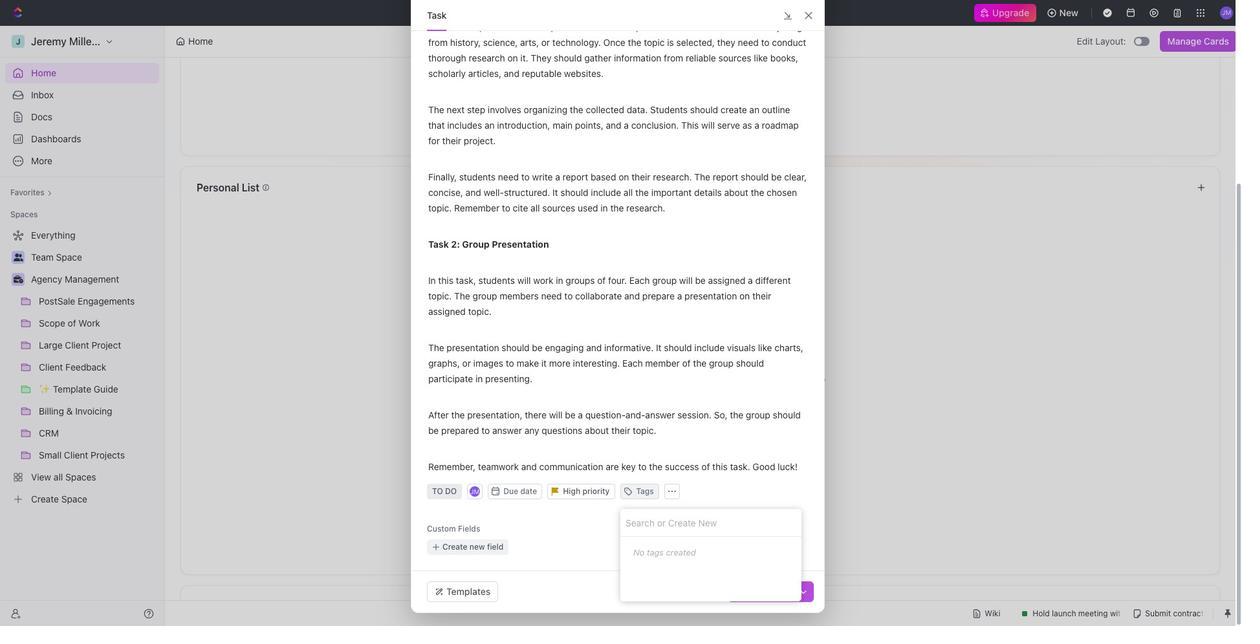 Task type: vqa. For each thing, say whether or not it's contained in the screenshot.
Custom Fields
yes



Task type: locate. For each thing, give the bounding box(es) containing it.
write
[[533, 172, 553, 183]]

presentation inside the in this task, students will work in groups of four. each group will be assigned a different topic. the group members need to collaborate and prepare a presentation on their assigned topic.
[[685, 291, 738, 302]]

0 vertical spatial presentation
[[685, 291, 738, 302]]

task left 2:
[[429, 239, 449, 250]]

0 horizontal spatial are
[[524, 21, 537, 32]]

should inside for this task, students are required to choose a topic of their interest. it could be anything from history, science, arts, or technology. once the topic is selected, they need to conduct thorough research on it. they should gather information from reliable sources like books, scholarly articles, and reputable websites.
[[554, 52, 582, 63]]

1 horizontal spatial answer
[[646, 410, 676, 421]]

students up the science,
[[485, 21, 522, 32]]

1 horizontal spatial are
[[606, 462, 619, 473]]

0 vertical spatial from
[[429, 37, 448, 48]]

of inside the presentation should be engaging and informative. it should include visuals like charts, graphs, or images to make it more interesting. each member of the group should participate in presenting.
[[683, 358, 691, 369]]

to down groups
[[565, 291, 573, 302]]

on right based
[[619, 172, 630, 183]]

a up questions
[[578, 410, 583, 421]]

all right "cite"
[[531, 203, 540, 214]]

their down the includes
[[443, 135, 462, 146]]

need inside the in this task, students will work in groups of four. each group will be assigned a different topic. the group members need to collaborate and prepare a presentation on their assigned topic.
[[542, 291, 562, 302]]

no
[[634, 548, 645, 558]]

1 vertical spatial for
[[662, 375, 672, 385]]

include left visuals
[[695, 342, 725, 353]]

and right articles,
[[504, 68, 520, 79]]

cards
[[1205, 36, 1230, 47]]

is
[[668, 37, 674, 48], [624, 375, 630, 385]]

report
[[563, 172, 589, 183], [713, 172, 739, 183]]

their inside finally, students need to write a report based on their research. the report should be clear, concise, and well-structured. it should include all the important details about the chosen topic. remember to cite all sources used in the research.
[[632, 172, 651, 183]]

students for are
[[485, 21, 522, 32]]

this inside for this task, students are required to choose a topic of their interest. it could be anything from history, science, arts, or technology. once the topic is selected, they need to conduct thorough research on it. they should gather information from reliable sources like books, scholarly articles, and reputable websites.
[[445, 21, 460, 32]]

2 horizontal spatial it
[[720, 21, 726, 32]]

the presentation should be engaging and informative. it should include visuals like charts, graphs, or images to make it more interesting. each member of the group should participate in presenting.
[[429, 342, 806, 385]]

finally,
[[429, 172, 457, 183]]

their down the and-
[[612, 425, 631, 436]]

are up arts,
[[524, 21, 537, 32]]

well-
[[484, 187, 504, 198]]

are
[[524, 21, 537, 32], [787, 375, 799, 385], [606, 462, 619, 473]]

research. up important
[[653, 172, 692, 183]]

1 vertical spatial students
[[459, 172, 496, 183]]

0 vertical spatial research.
[[653, 172, 692, 183]]

it up "they"
[[720, 21, 726, 32]]

sources down "they"
[[719, 52, 752, 63]]

and right teamwork
[[522, 462, 537, 473]]

or inside the presentation should be engaging and informative. it should include visuals like charts, graphs, or images to make it more interesting. each member of the group should participate in presenting.
[[463, 358, 471, 369]]

the left success
[[650, 462, 663, 473]]

1 horizontal spatial home
[[188, 36, 213, 47]]

list
[[242, 182, 260, 194], [609, 375, 622, 385]]

to left "cite"
[[502, 203, 511, 214]]

0 vertical spatial an
[[750, 104, 760, 115]]

about inside after the presentation, there will be a question-and-answer session. so, the group should be prepared to answer any questions about their topic.
[[585, 425, 609, 436]]

about down the question-
[[585, 425, 609, 436]]

and down collected
[[606, 120, 622, 131]]

2 horizontal spatial are
[[787, 375, 799, 385]]

research.
[[653, 172, 692, 183], [627, 203, 666, 214]]

1 vertical spatial list
[[609, 375, 622, 385]]

0 vertical spatial for
[[429, 135, 440, 146]]

0 horizontal spatial all
[[531, 203, 540, 214]]

should up the this
[[691, 104, 719, 115]]

created left the here
[[739, 375, 767, 385]]

should down technology.
[[554, 52, 582, 63]]

dashboards
[[31, 133, 81, 144]]

or left the images
[[463, 358, 471, 369]]

of up information
[[651, 21, 660, 32]]

this left task.
[[713, 462, 728, 473]]

include down based
[[591, 187, 622, 198]]

charts,
[[775, 342, 804, 353]]

group
[[653, 275, 677, 286], [473, 291, 498, 302], [710, 358, 734, 369], [746, 410, 771, 421]]

from
[[429, 37, 448, 48], [664, 52, 684, 63]]

0 vertical spatial each
[[630, 275, 650, 286]]

be inside for this task, students are required to choose a topic of their interest. it could be anything from history, science, arts, or technology. once the topic is selected, they need to conduct thorough research on it. they should gather information from reliable sources like books, scholarly articles, and reputable websites.
[[754, 21, 764, 32]]

0 vertical spatial need
[[738, 37, 759, 48]]

0 vertical spatial are
[[524, 21, 537, 32]]

home inside home link
[[31, 67, 56, 78]]

like right visuals
[[759, 342, 773, 353]]

students for will
[[479, 275, 515, 286]]

1 horizontal spatial on
[[619, 172, 630, 183]]

conclusion.
[[632, 120, 679, 131]]

main
[[553, 120, 573, 131]]

personal list
[[197, 182, 260, 194]]

include
[[591, 187, 622, 198], [695, 342, 725, 353]]

1 horizontal spatial report
[[713, 172, 739, 183]]

0 horizontal spatial for
[[429, 135, 440, 146]]

all left important
[[624, 187, 633, 198]]

1 horizontal spatial created
[[739, 375, 767, 385]]

2 horizontal spatial in
[[601, 203, 608, 214]]

on left it. on the left top
[[508, 52, 518, 63]]

1 vertical spatial assigned
[[429, 306, 466, 317]]

a left different
[[748, 275, 753, 286]]

2 vertical spatial on
[[740, 291, 750, 302]]

1 vertical spatial it
[[553, 187, 558, 198]]

the up that
[[429, 104, 445, 115]]

1 horizontal spatial is
[[668, 37, 674, 48]]

favorites button
[[5, 185, 57, 201]]

topic. down in
[[429, 291, 452, 302]]

dialog
[[411, 0, 825, 614]]

for inside personal list is a home for your tasks. tasks created here are private by default.
[[662, 375, 672, 385]]

the up details on the top right of page
[[695, 172, 711, 183]]

students up well-
[[459, 172, 496, 183]]

need
[[738, 37, 759, 48], [498, 172, 519, 183], [542, 291, 562, 302]]

0 vertical spatial students
[[485, 21, 522, 32]]

1 horizontal spatial or
[[542, 37, 550, 48]]

topic. up the images
[[468, 306, 492, 317]]

include inside finally, students need to write a report based on their research. the report should be clear, concise, and well-structured. it should include all the important details about the chosen topic. remember to cite all sources used in the research.
[[591, 187, 622, 198]]

assigned left different
[[709, 275, 746, 286]]

work
[[534, 275, 554, 286]]

1 vertical spatial presentation
[[447, 342, 500, 353]]

in
[[429, 275, 436, 286]]

it inside for this task, students are required to choose a topic of their interest. it could be anything from history, science, arts, or technology. once the topic is selected, they need to conduct thorough research on it. they should gather information from reliable sources like books, scholarly articles, and reputable websites.
[[720, 21, 726, 32]]

a left so,
[[707, 409, 711, 418]]

0 vertical spatial on
[[508, 52, 518, 63]]

each right four. at the top of page
[[630, 275, 650, 286]]

0 horizontal spatial sources
[[543, 203, 576, 214]]

1 horizontal spatial sources
[[719, 52, 752, 63]]

assigned
[[197, 601, 242, 613]]

are inside for this task, students are required to choose a topic of their interest. it could be anything from history, science, arts, or technology. once the topic is selected, they need to conduct thorough research on it. they should gather information from reliable sources like books, scholarly articles, and reputable websites.
[[524, 21, 537, 32]]

1 vertical spatial home
[[31, 67, 56, 78]]

0 vertical spatial like
[[754, 52, 768, 63]]

students inside for this task, students are required to choose a topic of their interest. it could be anything from history, science, arts, or technology. once the topic is selected, they need to conduct thorough research on it. they should gather information from reliable sources like books, scholarly articles, and reputable websites.
[[485, 21, 522, 32]]

is inside for this task, students are required to choose a topic of their interest. it could be anything from history, science, arts, or technology. once the topic is selected, they need to conduct thorough research on it. they should gather information from reliable sources like books, scholarly articles, and reputable websites.
[[668, 37, 674, 48]]

task, for history,
[[462, 21, 483, 32]]

on inside for this task, students are required to choose a topic of their interest. it could be anything from history, science, arts, or technology. once the topic is selected, they need to conduct thorough research on it. they should gather information from reliable sources like books, scholarly articles, and reputable websites.
[[508, 52, 518, 63]]

is left selected,
[[668, 37, 674, 48]]

to up technology.
[[577, 21, 585, 32]]

like
[[754, 52, 768, 63], [759, 342, 773, 353]]

sources
[[719, 52, 752, 63], [543, 203, 576, 214]]

0 horizontal spatial in
[[476, 374, 483, 385]]

or right arts,
[[542, 37, 550, 48]]

and up the interesting.
[[587, 342, 602, 353]]

1 horizontal spatial an
[[750, 104, 760, 115]]

on
[[508, 52, 518, 63], [619, 172, 630, 183], [740, 291, 750, 302]]

need down work
[[542, 291, 562, 302]]

presentation
[[492, 239, 549, 250]]

0 horizontal spatial include
[[591, 187, 622, 198]]

students inside finally, students need to write a report based on their research. the report should be clear, concise, and well-structured. it should include all the important details about the chosen topic. remember to cite all sources used in the research.
[[459, 172, 496, 183]]

includes
[[448, 120, 482, 131]]

default.
[[671, 385, 698, 395]]

1 vertical spatial from
[[664, 52, 684, 63]]

this
[[445, 21, 460, 32], [439, 275, 454, 286], [713, 462, 728, 473]]

Search or Create New text field
[[621, 509, 802, 537]]

members
[[500, 291, 539, 302]]

luck!
[[778, 462, 798, 473]]

task up for
[[427, 9, 447, 20]]

1 vertical spatial on
[[619, 172, 630, 183]]

should up chosen
[[741, 172, 769, 183]]

list for personal list
[[242, 182, 260, 194]]

1 horizontal spatial presentation
[[685, 291, 738, 302]]

make
[[517, 358, 539, 369]]

2 vertical spatial this
[[713, 462, 728, 473]]

be inside the presentation should be engaging and informative. it should include visuals like charts, graphs, or images to make it more interesting. each member of the group should participate in presenting.
[[532, 342, 543, 353]]

report left based
[[563, 172, 589, 183]]

1 vertical spatial an
[[485, 120, 495, 131]]

0 horizontal spatial need
[[498, 172, 519, 183]]

a left the home
[[633, 375, 637, 385]]

0 vertical spatial it
[[720, 21, 726, 32]]

and down four. at the top of page
[[625, 291, 640, 302]]

1 vertical spatial are
[[787, 375, 799, 385]]

task, inside for this task, students are required to choose a topic of their interest. it could be anything from history, science, arts, or technology. once the topic is selected, they need to conduct thorough research on it. they should gather information from reliable sources like books, scholarly articles, and reputable websites.
[[462, 21, 483, 32]]

new
[[1060, 7, 1079, 18]]

0 vertical spatial answer
[[646, 410, 676, 421]]

1 vertical spatial sources
[[543, 203, 576, 214]]

should up member
[[664, 342, 692, 353]]

by
[[660, 385, 668, 395]]

project.
[[464, 135, 496, 146]]

0 horizontal spatial or
[[463, 358, 471, 369]]

report up details on the top right of page
[[713, 172, 739, 183]]

students
[[651, 104, 688, 115]]

about right details on the top right of page
[[725, 187, 749, 198]]

1 vertical spatial this
[[439, 275, 454, 286]]

chosen
[[767, 187, 798, 198]]

2 report from the left
[[713, 172, 739, 183]]

points,
[[575, 120, 604, 131]]

1 horizontal spatial personal
[[575, 375, 607, 385]]

created inside personal list is a home for your tasks. tasks created here are private by default.
[[739, 375, 767, 385]]

the right used
[[611, 203, 624, 214]]

for
[[429, 135, 440, 146], [662, 375, 672, 385]]

gather
[[585, 52, 612, 63]]

to inside the presentation should be engaging and informative. it should include visuals like charts, graphs, or images to make it more interesting. each member of the group should participate in presenting.
[[506, 358, 515, 369]]

2 vertical spatial in
[[476, 374, 483, 385]]

should down the here
[[773, 410, 801, 421]]

for up by
[[662, 375, 672, 385]]

1 vertical spatial personal
[[575, 375, 607, 385]]

0 vertical spatial task,
[[462, 21, 483, 32]]

prepare
[[643, 291, 675, 302]]

to left me
[[245, 601, 255, 613]]

should up used
[[561, 187, 589, 198]]

0 horizontal spatial assigned
[[429, 306, 466, 317]]

0 vertical spatial include
[[591, 187, 622, 198]]

0 horizontal spatial home
[[31, 67, 56, 78]]

it down write at the top left of the page
[[553, 187, 558, 198]]

to inside the in this task, students will work in groups of four. each group will be assigned a different topic. the group members need to collaborate and prepare a presentation on their assigned topic.
[[565, 291, 573, 302]]

0 vertical spatial or
[[542, 37, 550, 48]]

like left books,
[[754, 52, 768, 63]]

1 vertical spatial is
[[624, 375, 630, 385]]

outline
[[762, 104, 791, 115]]

need up well-
[[498, 172, 519, 183]]

will inside the next step involves organizing the collected data. students should create an outline that includes an introduction, main points, and a conclusion. this will serve as a roadmap for their project.
[[702, 120, 715, 131]]

each
[[630, 275, 650, 286], [623, 358, 643, 369]]

the up graphs,
[[429, 342, 445, 353]]

and inside the in this task, students will work in groups of four. each group will be assigned a different topic. the group members need to collaborate and prepare a presentation on their assigned topic.
[[625, 291, 640, 302]]

to up the presenting.
[[506, 358, 515, 369]]

task, inside the in this task, students will work in groups of four. each group will be assigned a different topic. the group members need to collaborate and prepare a presentation on their assigned topic.
[[456, 275, 476, 286]]

the
[[429, 104, 445, 115], [695, 172, 711, 183], [455, 291, 471, 302], [429, 342, 445, 353]]

0 vertical spatial sources
[[719, 52, 752, 63]]

1 horizontal spatial in
[[556, 275, 564, 286]]

manage
[[1168, 36, 1202, 47]]

to
[[577, 21, 585, 32], [762, 37, 770, 48], [522, 172, 530, 183], [502, 203, 511, 214], [565, 291, 573, 302], [506, 358, 515, 369], [482, 425, 490, 436], [639, 462, 647, 473], [245, 601, 255, 613]]

the inside for this task, students are required to choose a topic of their interest. it could be anything from history, science, arts, or technology. once the topic is selected, they need to conduct thorough research on it. they should gather information from reliable sources like books, scholarly articles, and reputable websites.
[[628, 37, 642, 48]]

in right used
[[601, 203, 608, 214]]

anything
[[767, 21, 803, 32]]

each inside the presentation should be engaging and informative. it should include visuals like charts, graphs, or images to make it more interesting. each member of the group should participate in presenting.
[[623, 358, 643, 369]]

0 vertical spatial topic
[[628, 21, 649, 32]]

2 vertical spatial need
[[542, 291, 562, 302]]

tags button
[[621, 484, 659, 500]]

to left conduct
[[762, 37, 770, 48]]

the up prepared
[[452, 410, 465, 421]]

this right for
[[445, 21, 460, 32]]

the inside the next step involves organizing the collected data. students should create an outline that includes an introduction, main points, and a conclusion. this will serve as a roadmap for their project.
[[570, 104, 584, 115]]

task, up history,
[[462, 21, 483, 32]]

private
[[801, 375, 826, 385]]

need down could
[[738, 37, 759, 48]]

more
[[550, 358, 571, 369]]

each down informative.
[[623, 358, 643, 369]]

docs
[[31, 111, 52, 122]]

assigned
[[709, 275, 746, 286], [429, 306, 466, 317]]

personal for personal list is a home for your tasks. tasks created here are private by default.
[[575, 375, 607, 385]]

a right prepare
[[678, 291, 683, 302]]

presentation inside the presentation should be engaging and informative. it should include visuals like charts, graphs, or images to make it more interesting. each member of the group should participate in presenting.
[[447, 342, 500, 353]]

students up members
[[479, 275, 515, 286]]

1 horizontal spatial from
[[664, 52, 684, 63]]

0 horizontal spatial answer
[[493, 425, 523, 436]]

task.
[[731, 462, 751, 473]]

1 vertical spatial or
[[463, 358, 471, 369]]

1 horizontal spatial include
[[695, 342, 725, 353]]

in inside the presentation should be engaging and informative. it should include visuals like charts, graphs, or images to make it more interesting. each member of the group should participate in presenting.
[[476, 374, 483, 385]]

and inside the presentation should be engaging and informative. it should include visuals like charts, graphs, or images to make it more interesting. each member of the group should participate in presenting.
[[587, 342, 602, 353]]

topic. down the and-
[[633, 425, 657, 436]]

their inside after the presentation, there will be a question-and-answer session. so, the group should be prepared to answer any questions about their topic.
[[612, 425, 631, 436]]

1 vertical spatial task
[[429, 239, 449, 250]]

students
[[485, 21, 522, 32], [459, 172, 496, 183], [479, 275, 515, 286]]

1 horizontal spatial for
[[662, 375, 672, 385]]

cite
[[513, 203, 529, 214]]

1 vertical spatial about
[[585, 425, 609, 436]]

for this task, students are required to choose a topic of their interest. it could be anything from history, science, arts, or technology. once the topic is selected, they need to conduct thorough research on it. they should gather information from reliable sources like books, scholarly articles, and reputable websites.
[[429, 21, 809, 79]]

1 vertical spatial all
[[531, 203, 540, 214]]

a
[[621, 21, 626, 32], [624, 120, 629, 131], [755, 120, 760, 131], [556, 172, 561, 183], [748, 275, 753, 286], [678, 291, 683, 302], [633, 375, 637, 385], [707, 409, 711, 418], [578, 410, 583, 421]]

an up as
[[750, 104, 760, 115]]

the inside the presentation should be engaging and informative. it should include visuals like charts, graphs, or images to make it more interesting. each member of the group should participate in presenting.
[[694, 358, 707, 369]]

1 vertical spatial created
[[667, 548, 696, 558]]

personal inside personal list is a home for your tasks. tasks created here are private by default.
[[575, 375, 607, 385]]

personal list is a home for your tasks. tasks created here are private by default.
[[575, 375, 826, 395]]

scholarly
[[429, 68, 466, 79]]

0 vertical spatial in
[[601, 203, 608, 214]]

is inside personal list is a home for your tasks. tasks created here are private by default.
[[624, 375, 630, 385]]

0 vertical spatial about
[[725, 187, 749, 198]]

their up selected,
[[662, 21, 681, 32]]

0 horizontal spatial presentation
[[447, 342, 500, 353]]

1 vertical spatial research.
[[627, 203, 666, 214]]

their down different
[[753, 291, 772, 302]]

this inside the in this task, students will work in groups of four. each group will be assigned a different topic. the group members need to collaborate and prepare a presentation on their assigned topic.
[[439, 275, 454, 286]]

0 vertical spatial all
[[624, 187, 633, 198]]

and inside finally, students need to write a report based on their research. the report should be clear, concise, and well-structured. it should include all the important details about the chosen topic. remember to cite all sources used in the research.
[[466, 187, 481, 198]]

their inside for this task, students are required to choose a topic of their interest. it could be anything from history, science, arts, or technology. once the topic is selected, they need to conduct thorough research on it. they should gather information from reliable sources like books, scholarly articles, and reputable websites.
[[662, 21, 681, 32]]

a inside for this task, students are required to choose a topic of their interest. it could be anything from history, science, arts, or technology. once the topic is selected, they need to conduct thorough research on it. they should gather information from reliable sources like books, scholarly articles, and reputable websites.
[[621, 21, 626, 32]]

presentation right prepare
[[685, 291, 738, 302]]

0 vertical spatial created
[[739, 375, 767, 385]]

1 horizontal spatial about
[[725, 187, 749, 198]]

2 horizontal spatial on
[[740, 291, 750, 302]]

list inside personal list is a home for your tasks. tasks created here are private by default.
[[609, 375, 622, 385]]

the up tasks.
[[694, 358, 707, 369]]

after
[[429, 410, 449, 421]]

answer down presentation,
[[493, 425, 523, 436]]

from down selected,
[[664, 52, 684, 63]]

assigned down in
[[429, 306, 466, 317]]

from down for
[[429, 37, 448, 48]]

presentation,
[[468, 410, 523, 421]]

0 horizontal spatial is
[[624, 375, 630, 385]]

group inside after the presentation, there will be a question-and-answer session. so, the group should be prepared to answer any questions about their topic.
[[746, 410, 771, 421]]

their inside the in this task, students will work in groups of four. each group will be assigned a different topic. the group members need to collaborate and prepare a presentation on their assigned topic.
[[753, 291, 772, 302]]

task
[[714, 409, 729, 418]]

group up tasks
[[710, 358, 734, 369]]

an up project.
[[485, 120, 495, 131]]

books,
[[771, 52, 799, 63]]

are for remember, teamwork and communication are key to the success of this task. good luck!
[[606, 462, 619, 473]]

the up information
[[628, 37, 642, 48]]

1 horizontal spatial it
[[656, 342, 662, 353]]

topic
[[628, 21, 649, 32], [644, 37, 665, 48]]

to inside after the presentation, there will be a question-and-answer session. so, the group should be prepared to answer any questions about their topic.
[[482, 425, 490, 436]]

it inside finally, students need to write a report based on their research. the report should be clear, concise, and well-structured. it should include all the important details about the chosen topic. remember to cite all sources used in the research.
[[553, 187, 558, 198]]

topic. inside after the presentation, there will be a question-and-answer session. so, the group should be prepared to answer any questions about their topic.
[[633, 425, 657, 436]]

of up collaborate
[[598, 275, 606, 286]]

the
[[628, 37, 642, 48], [570, 104, 584, 115], [636, 187, 649, 198], [751, 187, 765, 198], [611, 203, 624, 214], [694, 358, 707, 369], [452, 410, 465, 421], [730, 410, 744, 421], [650, 462, 663, 473]]

0 horizontal spatial list
[[242, 182, 260, 194]]

0 vertical spatial assigned
[[709, 275, 746, 286]]

topic. down concise,
[[429, 203, 452, 214]]

presentation
[[685, 291, 738, 302], [447, 342, 500, 353]]

edit layout:
[[1078, 36, 1127, 47]]

students inside the in this task, students will work in groups of four. each group will be assigned a different topic. the group members need to collaborate and prepare a presentation on their assigned topic.
[[479, 275, 515, 286]]

1 horizontal spatial all
[[624, 187, 633, 198]]

0 horizontal spatial it
[[553, 187, 558, 198]]

0 horizontal spatial personal
[[197, 182, 239, 194]]

2 vertical spatial it
[[656, 342, 662, 353]]

1 vertical spatial like
[[759, 342, 773, 353]]

introduction,
[[497, 120, 551, 131]]

to right key
[[639, 462, 647, 473]]

1 vertical spatial include
[[695, 342, 725, 353]]

0 horizontal spatial about
[[585, 425, 609, 436]]

sources left used
[[543, 203, 576, 214]]

1 horizontal spatial assigned
[[709, 275, 746, 286]]

2 horizontal spatial need
[[738, 37, 759, 48]]

so,
[[715, 410, 728, 421]]

need inside finally, students need to write a report based on their research. the report should be clear, concise, and well-structured. it should include all the important details about the chosen topic. remember to cite all sources used in the research.
[[498, 172, 519, 183]]

information
[[614, 52, 662, 63]]

task for task
[[427, 9, 447, 20]]

no tags created
[[634, 548, 696, 558]]

their inside the next step involves organizing the collected data. students should create an outline that includes an introduction, main points, and a conclusion. this will serve as a roadmap for their project.
[[443, 135, 462, 146]]

a up the once
[[621, 21, 626, 32]]

0 vertical spatial task
[[427, 9, 447, 20]]

created right tags
[[667, 548, 696, 558]]

a inside button
[[707, 409, 711, 418]]

list for personal list is a home for your tasks. tasks created here are private by default.
[[609, 375, 622, 385]]

the up points, on the left
[[570, 104, 584, 115]]

teamwork
[[478, 462, 519, 473]]

0 horizontal spatial created
[[667, 548, 696, 558]]

a right write at the top left of the page
[[556, 172, 561, 183]]

0 vertical spatial list
[[242, 182, 260, 194]]

research. down important
[[627, 203, 666, 214]]

group right task
[[746, 410, 771, 421]]

are left key
[[606, 462, 619, 473]]



Task type: describe. For each thing, give the bounding box(es) containing it.
history,
[[450, 37, 481, 48]]

include inside the presentation should be engaging and informative. it should include visuals like charts, graphs, or images to make it more interesting. each member of the group should participate in presenting.
[[695, 342, 725, 353]]

each inside the in this task, students will work in groups of four. each group will be assigned a different topic. the group members need to collaborate and prepare a presentation on their assigned topic.
[[630, 275, 650, 286]]

details
[[695, 187, 722, 198]]

concise,
[[429, 187, 463, 198]]

group
[[463, 239, 490, 250]]

it inside the presentation should be engaging and informative. it should include visuals like charts, graphs, or images to make it more interesting. each member of the group should participate in presenting.
[[656, 342, 662, 353]]

visuals
[[728, 342, 756, 353]]

websites.
[[564, 68, 604, 79]]

home
[[639, 375, 659, 385]]

custom
[[427, 524, 456, 534]]

tags button
[[621, 484, 659, 500]]

agency
[[31, 274, 62, 285]]

after the presentation, there will be a question-and-answer session. so, the group should be prepared to answer any questions about their topic.
[[429, 410, 804, 436]]

technology.
[[553, 37, 601, 48]]

serve
[[718, 120, 741, 131]]

as
[[743, 120, 753, 131]]

1 vertical spatial answer
[[493, 425, 523, 436]]

on inside the in this task, students will work in groups of four. each group will be assigned a different topic. the group members need to collaborate and prepare a presentation on their assigned topic.
[[740, 291, 750, 302]]

of right success
[[702, 462, 710, 473]]

structured.
[[504, 187, 550, 198]]

sources inside for this task, students are required to choose a topic of their interest. it could be anything from history, science, arts, or technology. once the topic is selected, they need to conduct thorough research on it. they should gather information from reliable sources like books, scholarly articles, and reputable websites.
[[719, 52, 752, 63]]

task button
[[427, 0, 447, 30]]

spaces
[[10, 210, 38, 219]]

the right task
[[730, 410, 744, 421]]

are inside personal list is a home for your tasks. tasks created here are private by default.
[[787, 375, 799, 385]]

group inside the presentation should be engaging and informative. it should include visuals like charts, graphs, or images to make it more interesting. each member of the group should participate in presenting.
[[710, 358, 734, 369]]

interesting.
[[573, 358, 620, 369]]

used
[[578, 203, 599, 214]]

custom fields
[[427, 524, 481, 534]]

sources inside finally, students need to write a report based on their research. the report should be clear, concise, and well-structured. it should include all the important details about the chosen topic. remember to cite all sources used in the research.
[[543, 203, 576, 214]]

arts,
[[521, 37, 539, 48]]

upgrade
[[993, 7, 1030, 18]]

prepared
[[442, 425, 479, 436]]

for
[[429, 21, 442, 32]]

group left members
[[473, 291, 498, 302]]

create
[[721, 104, 748, 115]]

a inside finally, students need to write a report based on their research. the report should be clear, concise, and well-structured. it should include all the important details about the chosen topic. remember to cite all sources used in the research.
[[556, 172, 561, 183]]

business time image
[[13, 276, 23, 284]]

remember,
[[429, 462, 476, 473]]

0 horizontal spatial an
[[485, 120, 495, 131]]

should up make
[[502, 342, 530, 353]]

a down data.
[[624, 120, 629, 131]]

be inside the in this task, students will work in groups of four. each group will be assigned a different topic. the group members need to collaborate and prepare a presentation on their assigned topic.
[[696, 275, 706, 286]]

should inside after the presentation, there will be a question-and-answer session. so, the group should be prepared to answer any questions about their topic.
[[773, 410, 801, 421]]

good
[[753, 462, 776, 473]]

collaborate
[[576, 291, 622, 302]]

1 vertical spatial topic
[[644, 37, 665, 48]]

in this task, students will work in groups of four. each group will be assigned a different topic. the group members need to collaborate and prepare a presentation on their assigned topic.
[[429, 275, 794, 317]]

any
[[525, 425, 540, 436]]

agency management link
[[31, 269, 157, 290]]

group up prepare
[[653, 275, 677, 286]]

create a task
[[680, 409, 729, 418]]

in inside finally, students need to write a report based on their research. the report should be clear, concise, and well-structured. it should include all the important details about the chosen topic. remember to cite all sources used in the research.
[[601, 203, 608, 214]]

a inside personal list is a home for your tasks. tasks created here are private by default.
[[633, 375, 637, 385]]

to up structured.
[[522, 172, 530, 183]]

this for topic.
[[439, 275, 454, 286]]

about inside finally, students need to write a report based on their research. the report should be clear, concise, and well-structured. it should include all the important details about the chosen topic. remember to cite all sources used in the research.
[[725, 187, 749, 198]]

the inside the next step involves organizing the collected data. students should create an outline that includes an introduction, main points, and a conclusion. this will serve as a roadmap for their project.
[[429, 104, 445, 115]]

need inside for this task, students are required to choose a topic of their interest. it could be anything from history, science, arts, or technology. once the topic is selected, they need to conduct thorough research on it. they should gather information from reliable sources like books, scholarly articles, and reputable websites.
[[738, 37, 759, 48]]

and inside for this task, students are required to choose a topic of their interest. it could be anything from history, science, arts, or technology. once the topic is selected, they need to conduct thorough research on it. they should gather information from reliable sources like books, scholarly articles, and reputable websites.
[[504, 68, 520, 79]]

personal for personal list
[[197, 182, 239, 194]]

or inside for this task, students are required to choose a topic of their interest. it could be anything from history, science, arts, or technology. once the topic is selected, they need to conduct thorough research on it. they should gather information from reliable sources like books, scholarly articles, and reputable websites.
[[542, 37, 550, 48]]

research
[[469, 52, 505, 63]]

this for from
[[445, 21, 460, 32]]

agency management
[[31, 274, 119, 285]]

different
[[756, 275, 791, 286]]

a right as
[[755, 120, 760, 131]]

manage cards
[[1168, 36, 1230, 47]]

dialog containing task
[[411, 0, 825, 614]]

and inside the next step involves organizing the collected data. students should create an outline that includes an introduction, main points, and a conclusion. this will serve as a roadmap for their project.
[[606, 120, 622, 131]]

choose
[[588, 21, 618, 32]]

will inside after the presentation, there will be a question-and-answer session. so, the group should be prepared to answer any questions about their topic.
[[549, 410, 563, 421]]

tasks
[[716, 375, 737, 385]]

finally, students need to write a report based on their research. the report should be clear, concise, and well-structured. it should include all the important details about the chosen topic. remember to cite all sources used in the research.
[[429, 172, 810, 214]]

the inside finally, students need to write a report based on their research. the report should be clear, concise, and well-structured. it should include all the important details about the chosen topic. remember to cite all sources used in the research.
[[695, 172, 711, 183]]

involves
[[488, 104, 522, 115]]

0 vertical spatial home
[[188, 36, 213, 47]]

it
[[542, 358, 547, 369]]

like inside for this task, students are required to choose a topic of their interest. it could be anything from history, science, arts, or technology. once the topic is selected, they need to conduct thorough research on it. they should gather information from reliable sources like books, scholarly articles, and reputable websites.
[[754, 52, 768, 63]]

for inside the next step involves organizing the collected data. students should create an outline that includes an introduction, main points, and a conclusion. this will serve as a roadmap for their project.
[[429, 135, 440, 146]]

new button
[[1042, 3, 1087, 23]]

this
[[682, 120, 699, 131]]

graphs,
[[429, 358, 460, 369]]

thorough
[[429, 52, 467, 63]]

tags
[[647, 548, 664, 558]]

topic. inside finally, students need to write a report based on their research. the report should be clear, concise, and well-structured. it should include all the important details about the chosen topic. remember to cite all sources used in the research.
[[429, 203, 452, 214]]

important
[[652, 187, 692, 198]]

four.
[[609, 275, 627, 286]]

question-
[[586, 410, 626, 421]]

sidebar navigation
[[0, 26, 165, 627]]

the inside the presentation should be engaging and informative. it should include visuals like charts, graphs, or images to make it more interesting. each member of the group should participate in presenting.
[[429, 342, 445, 353]]

key
[[622, 462, 636, 473]]

task 2: group presentation
[[429, 239, 549, 250]]

inbox link
[[5, 85, 159, 106]]

based
[[591, 172, 617, 183]]

science,
[[483, 37, 518, 48]]

collected
[[586, 104, 625, 115]]

there
[[525, 410, 547, 421]]

participate
[[429, 374, 473, 385]]

of inside the in this task, students will work in groups of four. each group will be assigned a different topic. the group members need to collaborate and prepare a presentation on their assigned topic.
[[598, 275, 606, 286]]

1 report from the left
[[563, 172, 589, 183]]

are for for this task, students are required to choose a topic of their interest. it could be anything from history, science, arts, or technology. once the topic is selected, they need to conduct thorough research on it. they should gather information from reliable sources like books, scholarly articles, and reputable websites.
[[524, 21, 537, 32]]

in inside the in this task, students will work in groups of four. each group will be assigned a different topic. the group members need to collaborate and prepare a presentation on their assigned topic.
[[556, 275, 564, 286]]

the left important
[[636, 187, 649, 198]]

a inside after the presentation, there will be a question-and-answer session. so, the group should be prepared to answer any questions about their topic.
[[578, 410, 583, 421]]

create a task button
[[667, 406, 735, 421]]

be inside finally, students need to write a report based on their research. the report should be clear, concise, and well-structured. it should include all the important details about the chosen topic. remember to cite all sources used in the research.
[[772, 172, 782, 183]]

the left chosen
[[751, 187, 765, 198]]

on inside finally, students need to write a report based on their research. the report should be clear, concise, and well-structured. it should include all the important details about the chosen topic. remember to cite all sources used in the research.
[[619, 172, 630, 183]]

session.
[[678, 410, 712, 421]]

management
[[65, 274, 119, 285]]

create
[[680, 409, 705, 418]]

docs link
[[5, 107, 159, 128]]

0 horizontal spatial from
[[429, 37, 448, 48]]

step
[[467, 104, 486, 115]]

here
[[769, 375, 785, 385]]

engaging
[[545, 342, 584, 353]]

presenting.
[[486, 374, 533, 385]]

of inside for this task, students are required to choose a topic of their interest. it could be anything from history, science, arts, or technology. once the topic is selected, they need to conduct thorough research on it. they should gather information from reliable sources like books, scholarly articles, and reputable websites.
[[651, 21, 660, 32]]

like inside the presentation should be engaging and informative. it should include visuals like charts, graphs, or images to make it more interesting. each member of the group should participate in presenting.
[[759, 342, 773, 353]]

once
[[604, 37, 626, 48]]

articles,
[[469, 68, 502, 79]]

that
[[429, 120, 445, 131]]

roadmap
[[762, 120, 799, 131]]

manage cards button
[[1161, 31, 1238, 52]]

should inside the next step involves organizing the collected data. students should create an outline that includes an introduction, main points, and a conclusion. this will serve as a roadmap for their project.
[[691, 104, 719, 115]]

task for task 2: group presentation
[[429, 239, 449, 250]]

task, for the
[[456, 275, 476, 286]]

remember, teamwork and communication are key to the success of this task. good luck!
[[429, 462, 798, 473]]

selected,
[[677, 37, 715, 48]]

organizing
[[524, 104, 568, 115]]

the next step involves organizing the collected data. students should create an outline that includes an introduction, main points, and a conclusion. this will serve as a roadmap for their project.
[[429, 104, 802, 146]]

the inside the in this task, students will work in groups of four. each group will be assigned a different topic. the group members need to collaborate and prepare a presentation on their assigned topic.
[[455, 291, 471, 302]]

should down visuals
[[737, 358, 765, 369]]



